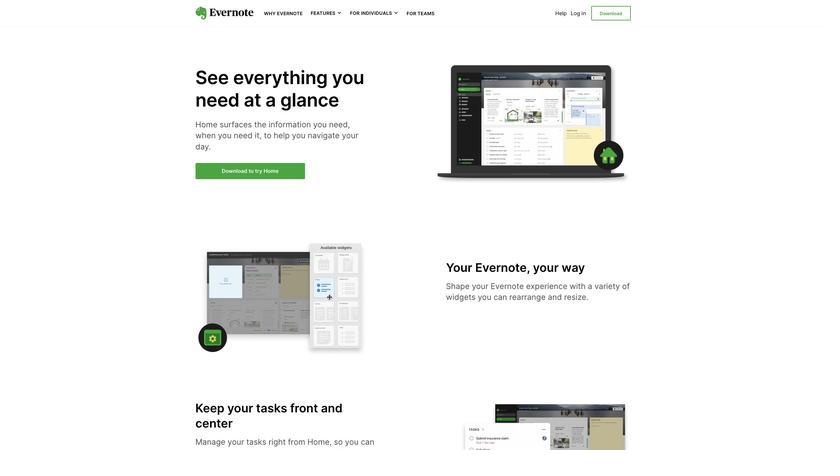 Task type: describe. For each thing, give the bounding box(es) containing it.
download for download
[[600, 10, 623, 16]]

manage your tasks right from home, so you can access them quickly and stay on top of you
[[196, 437, 375, 450]]

need inside the "home surfaces the information you need, when you need it, to help you navigate your day."
[[234, 131, 253, 140]]

a for with
[[588, 281, 593, 291]]

for teams
[[407, 11, 435, 16]]

1 vertical spatial to
[[249, 168, 254, 174]]

so
[[334, 437, 343, 447]]

center
[[196, 416, 233, 431]]

on
[[308, 449, 318, 450]]

can inside shape your evernote experience with a variety of widgets you can rearrange and resize.
[[494, 293, 508, 302]]

shape
[[446, 281, 470, 291]]

your inside the "home surfaces the information you need, when you need it, to help you navigate your day."
[[342, 131, 359, 140]]

for individuals
[[350, 10, 393, 16]]

of inside shape your evernote experience with a variety of widgets you can rearrange and resize.
[[623, 281, 630, 291]]

you inside 'see everything you need at a glance'
[[332, 66, 365, 89]]

for individuals button
[[350, 10, 399, 16]]

the
[[254, 120, 267, 129]]

and inside the keep your tasks front and center
[[321, 401, 343, 415]]

try
[[255, 168, 263, 174]]

your
[[446, 260, 473, 275]]

log
[[571, 10, 581, 16]]

home inside the "home surfaces the information you need, when you need it, to help you navigate your day."
[[196, 120, 218, 129]]

evernote,
[[476, 260, 531, 275]]

and for front
[[274, 449, 288, 450]]

in
[[582, 10, 587, 16]]

log in
[[571, 10, 587, 16]]

right
[[269, 437, 286, 447]]

tasks for front
[[256, 401, 288, 415]]

access
[[196, 449, 222, 450]]

stay
[[290, 449, 306, 450]]

help
[[556, 10, 567, 16]]

teams
[[418, 11, 435, 16]]

evernote inside why evernote "link"
[[277, 11, 303, 16]]

task feature in evernote home image
[[460, 399, 631, 450]]

log in link
[[571, 10, 587, 16]]

home surfaces the information you need, when you need it, to help you navigate your day.
[[196, 120, 359, 151]]

shape your evernote experience with a variety of widgets you can rearrange and resize.
[[446, 281, 630, 302]]

day.
[[196, 142, 211, 151]]

help
[[274, 131, 290, 140]]

download to try home link
[[196, 163, 305, 179]]

features
[[311, 10, 336, 16]]

from
[[288, 437, 306, 447]]

navigate
[[308, 131, 340, 140]]

tasks for right
[[247, 437, 267, 447]]

can inside manage your tasks right from home, so you can access them quickly and stay on top of you
[[361, 437, 375, 447]]

them
[[224, 449, 243, 450]]

top
[[320, 449, 332, 450]]

your for keep your tasks front and center
[[228, 401, 253, 415]]

features button
[[311, 10, 342, 16]]

information
[[269, 120, 311, 129]]

it,
[[255, 131, 262, 140]]

surfaces
[[220, 120, 252, 129]]

when
[[196, 131, 216, 140]]

need,
[[329, 120, 350, 129]]

see
[[196, 66, 229, 89]]

evernote inside shape your evernote experience with a variety of widgets you can rearrange and resize.
[[491, 281, 524, 291]]



Task type: locate. For each thing, give the bounding box(es) containing it.
your up experience
[[533, 260, 559, 275]]

tasks inside manage your tasks right from home, so you can access them quickly and stay on top of you
[[247, 437, 267, 447]]

0 horizontal spatial evernote
[[277, 11, 303, 16]]

1 horizontal spatial download
[[600, 10, 623, 16]]

0 horizontal spatial a
[[266, 89, 276, 111]]

glance
[[281, 89, 339, 111]]

for left teams on the right
[[407, 11, 417, 16]]

and down experience
[[548, 293, 562, 302]]

a for at
[[266, 89, 276, 111]]

and inside manage your tasks right from home, so you can access them quickly and stay on top of you
[[274, 449, 288, 450]]

and right front
[[321, 401, 343, 415]]

your up them
[[228, 437, 244, 447]]

for left individuals
[[350, 10, 360, 16]]

0 horizontal spatial home
[[196, 120, 218, 129]]

0 vertical spatial a
[[266, 89, 276, 111]]

for inside button
[[350, 10, 360, 16]]

download right the in
[[600, 10, 623, 16]]

your evernote, your way
[[446, 260, 586, 275]]

1 vertical spatial a
[[588, 281, 593, 291]]

a right the at
[[266, 89, 276, 111]]

rearrange
[[510, 293, 546, 302]]

tasks up "quickly" at the left bottom of page
[[247, 437, 267, 447]]

for teams link
[[407, 10, 435, 17]]

evernote right why
[[277, 11, 303, 16]]

2 horizontal spatial and
[[548, 293, 562, 302]]

1 horizontal spatial home
[[264, 168, 279, 174]]

need up surfaces
[[196, 89, 240, 111]]

to inside the "home surfaces the information you need, when you need it, to help you navigate your day."
[[264, 131, 272, 140]]

your right keep at the bottom of page
[[228, 401, 253, 415]]

for
[[350, 10, 360, 16], [407, 11, 417, 16]]

of right variety
[[623, 281, 630, 291]]

0 horizontal spatial for
[[350, 10, 360, 16]]

resize.
[[565, 293, 589, 302]]

0 horizontal spatial and
[[274, 449, 288, 450]]

0 vertical spatial can
[[494, 293, 508, 302]]

to
[[264, 131, 272, 140], [249, 168, 254, 174]]

2 vertical spatial and
[[274, 449, 288, 450]]

0 horizontal spatial can
[[361, 437, 375, 447]]

front
[[290, 401, 318, 415]]

1 vertical spatial home
[[264, 168, 279, 174]]

manage
[[196, 437, 226, 447]]

evernote home customization image
[[196, 241, 367, 357]]

download left try
[[222, 168, 248, 174]]

1 horizontal spatial can
[[494, 293, 508, 302]]

keep
[[196, 401, 225, 415]]

download
[[600, 10, 623, 16], [222, 168, 248, 174]]

1 vertical spatial download
[[222, 168, 248, 174]]

tasks
[[256, 401, 288, 415], [247, 437, 267, 447]]

your inside shape your evernote experience with a variety of widgets you can rearrange and resize.
[[472, 281, 489, 291]]

to left try
[[249, 168, 254, 174]]

why
[[264, 11, 276, 16]]

help link
[[556, 10, 567, 16]]

1 vertical spatial need
[[234, 131, 253, 140]]

can
[[494, 293, 508, 302], [361, 437, 375, 447]]

1 horizontal spatial evernote
[[491, 281, 524, 291]]

0 vertical spatial home
[[196, 120, 218, 129]]

your for manage your tasks right from home, so you can access them quickly and stay on top of you
[[228, 437, 244, 447]]

download to try home
[[222, 168, 279, 174]]

evernote
[[277, 11, 303, 16], [491, 281, 524, 291]]

widgets
[[446, 293, 476, 302]]

why evernote
[[264, 11, 303, 16]]

can right so
[[361, 437, 375, 447]]

of inside manage your tasks right from home, so you can access them quickly and stay on top of you
[[334, 449, 342, 450]]

a
[[266, 89, 276, 111], [588, 281, 593, 291]]

see everything you need at a glance
[[196, 66, 365, 111]]

1 horizontal spatial a
[[588, 281, 593, 291]]

and down right
[[274, 449, 288, 450]]

experience
[[527, 281, 568, 291]]

download for download to try home
[[222, 168, 248, 174]]

1 horizontal spatial to
[[264, 131, 272, 140]]

1 horizontal spatial for
[[407, 11, 417, 16]]

a right with
[[588, 281, 593, 291]]

0 vertical spatial to
[[264, 131, 272, 140]]

0 vertical spatial and
[[548, 293, 562, 302]]

home up when
[[196, 120, 218, 129]]

evernote logo image
[[196, 7, 254, 20]]

and inside shape your evernote experience with a variety of widgets you can rearrange and resize.
[[548, 293, 562, 302]]

to right it,
[[264, 131, 272, 140]]

your for shape your evernote experience with a variety of widgets you can rearrange and resize.
[[472, 281, 489, 291]]

1 vertical spatial of
[[334, 449, 342, 450]]

0 horizontal spatial download
[[222, 168, 248, 174]]

need down surfaces
[[234, 131, 253, 140]]

home
[[196, 120, 218, 129], [264, 168, 279, 174]]

need inside 'see everything you need at a glance'
[[196, 89, 240, 111]]

you inside manage your tasks right from home, so you can access them quickly and stay on top of you
[[345, 437, 359, 447]]

a inside 'see everything you need at a glance'
[[266, 89, 276, 111]]

with
[[570, 281, 586, 291]]

your down need,
[[342, 131, 359, 140]]

evernote home showcase image
[[436, 48, 631, 199]]

tasks left front
[[256, 401, 288, 415]]

1 horizontal spatial and
[[321, 401, 343, 415]]

and for way
[[548, 293, 562, 302]]

can left rearrange
[[494, 293, 508, 302]]

home right try
[[264, 168, 279, 174]]

your
[[342, 131, 359, 140], [533, 260, 559, 275], [472, 281, 489, 291], [228, 401, 253, 415], [228, 437, 244, 447]]

0 horizontal spatial to
[[249, 168, 254, 174]]

your up widgets
[[472, 281, 489, 291]]

you inside shape your evernote experience with a variety of widgets you can rearrange and resize.
[[478, 293, 492, 302]]

home,
[[308, 437, 332, 447]]

tasks inside the keep your tasks front and center
[[256, 401, 288, 415]]

your inside the keep your tasks front and center
[[228, 401, 253, 415]]

individuals
[[361, 10, 393, 16]]

a inside shape your evernote experience with a variety of widgets you can rearrange and resize.
[[588, 281, 593, 291]]

0 vertical spatial download
[[600, 10, 623, 16]]

evernote down evernote,
[[491, 281, 524, 291]]

for for for teams
[[407, 11, 417, 16]]

keep your tasks front and center
[[196, 401, 343, 431]]

you
[[332, 66, 365, 89], [314, 120, 327, 129], [218, 131, 232, 140], [292, 131, 306, 140], [478, 293, 492, 302], [345, 437, 359, 447]]

0 horizontal spatial of
[[334, 449, 342, 450]]

0 vertical spatial tasks
[[256, 401, 288, 415]]

1 vertical spatial evernote
[[491, 281, 524, 291]]

for for for individuals
[[350, 10, 360, 16]]

your inside manage your tasks right from home, so you can access them quickly and stay on top of you
[[228, 437, 244, 447]]

at
[[244, 89, 261, 111]]

download link
[[592, 6, 631, 21]]

1 vertical spatial tasks
[[247, 437, 267, 447]]

everything
[[233, 66, 328, 89]]

way
[[562, 260, 586, 275]]

1 vertical spatial and
[[321, 401, 343, 415]]

need
[[196, 89, 240, 111], [234, 131, 253, 140]]

of down so
[[334, 449, 342, 450]]

0 vertical spatial of
[[623, 281, 630, 291]]

0 vertical spatial need
[[196, 89, 240, 111]]

of
[[623, 281, 630, 291], [334, 449, 342, 450]]

0 vertical spatial evernote
[[277, 11, 303, 16]]

why evernote link
[[264, 10, 303, 17]]

variety
[[595, 281, 621, 291]]

and
[[548, 293, 562, 302], [321, 401, 343, 415], [274, 449, 288, 450]]

1 horizontal spatial of
[[623, 281, 630, 291]]

quickly
[[245, 449, 272, 450]]

1 vertical spatial can
[[361, 437, 375, 447]]



Task type: vqa. For each thing, say whether or not it's contained in the screenshot.
CHOOSE A LANGUAGE:
no



